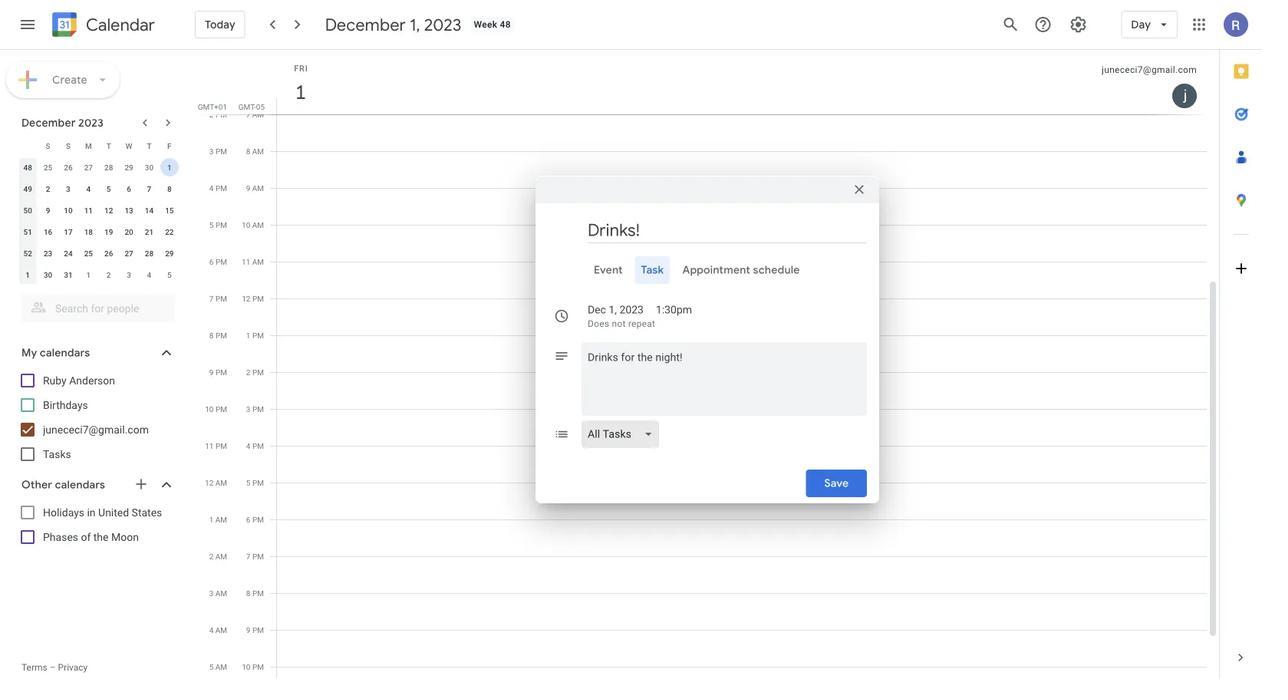 Task type: vqa. For each thing, say whether or not it's contained in the screenshot.
New
no



Task type: locate. For each thing, give the bounding box(es) containing it.
0 horizontal spatial 10 pm
[[205, 404, 227, 414]]

9 right 4 am
[[246, 625, 251, 635]]

0 vertical spatial 5 pm
[[209, 220, 227, 229]]

0 vertical spatial 48
[[500, 19, 511, 30]]

1 right 31 element
[[86, 270, 91, 279]]

1 horizontal spatial 5 pm
[[246, 478, 264, 487]]

0 horizontal spatial 12
[[104, 206, 113, 215]]

1 vertical spatial 9 pm
[[246, 625, 264, 635]]

5 pm right 12 am
[[246, 478, 264, 487]]

1 vertical spatial junececi7@gmail.com
[[43, 423, 149, 436]]

3 down 1 pm on the left of the page
[[246, 404, 251, 414]]

27 right 26 element
[[125, 249, 133, 258]]

1 horizontal spatial 30
[[145, 163, 154, 172]]

52
[[23, 249, 32, 258]]

6
[[127, 184, 131, 193], [209, 257, 214, 266], [246, 515, 251, 524]]

1
[[294, 79, 305, 105], [167, 163, 172, 172], [26, 270, 30, 279], [86, 270, 91, 279], [246, 331, 251, 340], [209, 515, 214, 524]]

1 cell
[[159, 157, 180, 178]]

1 horizontal spatial 3 pm
[[246, 404, 264, 414]]

1 vertical spatial 8 pm
[[246, 589, 264, 598]]

29
[[125, 163, 133, 172], [165, 249, 174, 258]]

0 horizontal spatial 2 pm
[[209, 110, 227, 119]]

0 horizontal spatial 25
[[44, 163, 52, 172]]

1 horizontal spatial tab list
[[1220, 50, 1262, 636]]

3 pm left the 8 am
[[209, 147, 227, 156]]

7 left 05
[[246, 110, 250, 119]]

30 inside the november 30 element
[[145, 163, 154, 172]]

19 element
[[100, 223, 118, 241]]

29 element
[[160, 244, 179, 262]]

holidays
[[43, 506, 84, 519]]

0 horizontal spatial 4 pm
[[209, 183, 227, 193]]

11 inside row
[[84, 206, 93, 215]]

1 vertical spatial 1,
[[609, 303, 617, 316]]

48 right week at the top left
[[500, 19, 511, 30]]

s up november 25 "element"
[[46, 141, 50, 150]]

december 2023
[[21, 116, 104, 130]]

10 left 11 element
[[64, 206, 73, 215]]

ruby
[[43, 374, 67, 387]]

25 element
[[79, 244, 98, 262]]

am down the 1 am
[[215, 552, 227, 561]]

am up 9 am
[[252, 147, 264, 156]]

10 pm up 11 pm
[[205, 404, 227, 414]]

6 right the 1 am
[[246, 515, 251, 524]]

1 inside fri 1
[[294, 79, 305, 105]]

calendar element
[[49, 9, 155, 43]]

am down the 8 am
[[252, 183, 264, 193]]

tab list containing event
[[548, 256, 867, 284]]

2023
[[424, 14, 462, 35], [78, 116, 104, 130], [620, 303, 644, 316]]

0 vertical spatial 26
[[64, 163, 73, 172]]

8 right 3 am
[[246, 589, 251, 598]]

7 row from the top
[[18, 264, 180, 285]]

calendars up ruby
[[40, 346, 90, 360]]

0 horizontal spatial 6
[[127, 184, 131, 193]]

0 vertical spatial 7 pm
[[209, 294, 227, 303]]

9 inside the december 2023 grid
[[46, 206, 50, 215]]

row group containing 48
[[18, 157, 180, 285]]

0 horizontal spatial 30
[[44, 270, 52, 279]]

junececi7@gmail.com
[[1102, 64, 1197, 75], [43, 423, 149, 436]]

t right m
[[106, 141, 111, 150]]

Add title text field
[[588, 219, 867, 242]]

1 grid
[[196, 50, 1219, 679]]

1 left '30' element
[[26, 270, 30, 279]]

1 vertical spatial 2 pm
[[246, 368, 264, 377]]

calendars
[[40, 346, 90, 360], [55, 478, 105, 492]]

junececi7@gmail.com down day 'popup button'
[[1102, 64, 1197, 75]]

1 vertical spatial 6
[[209, 257, 214, 266]]

row containing 50
[[18, 200, 180, 221]]

1 horizontal spatial junececi7@gmail.com
[[1102, 64, 1197, 75]]

31 element
[[59, 266, 77, 284]]

0 vertical spatial 1,
[[410, 14, 420, 35]]

1 horizontal spatial 25
[[84, 249, 93, 258]]

week 48
[[474, 19, 511, 30]]

3
[[209, 147, 214, 156], [66, 184, 70, 193], [127, 270, 131, 279], [246, 404, 251, 414], [209, 589, 214, 598]]

1 vertical spatial 30
[[44, 270, 52, 279]]

0 vertical spatial 3 pm
[[209, 147, 227, 156]]

am down 9 am
[[252, 220, 264, 229]]

11 up 12 am
[[205, 441, 214, 450]]

6 inside the december 2023 grid
[[127, 184, 131, 193]]

7 am
[[246, 110, 264, 119]]

1 vertical spatial 3 pm
[[246, 404, 264, 414]]

0 horizontal spatial 1,
[[410, 14, 420, 35]]

1 vertical spatial 6 pm
[[246, 515, 264, 524]]

am for 5 am
[[215, 662, 227, 671]]

25 left the november 26 element
[[44, 163, 52, 172]]

6 pm right the 1 am
[[246, 515, 264, 524]]

0 vertical spatial 4 pm
[[209, 183, 227, 193]]

12 down "11 am"
[[242, 294, 251, 303]]

0 horizontal spatial 27
[[84, 163, 93, 172]]

tab list
[[1220, 50, 1262, 636], [548, 256, 867, 284]]

1 column header
[[276, 50, 1207, 114]]

1 vertical spatial 11
[[242, 257, 250, 266]]

1 vertical spatial 26
[[104, 249, 113, 258]]

None search field
[[0, 289, 190, 322]]

in
[[87, 506, 96, 519]]

november 26 element
[[59, 158, 77, 176]]

2 vertical spatial 2023
[[620, 303, 644, 316]]

1 vertical spatial 28
[[145, 249, 154, 258]]

main drawer image
[[18, 15, 37, 34]]

1 down fri
[[294, 79, 305, 105]]

30 left 31
[[44, 270, 52, 279]]

4 pm right 11 pm
[[246, 441, 264, 450]]

13
[[125, 206, 133, 215]]

11 element
[[79, 201, 98, 219]]

9
[[246, 183, 250, 193], [46, 206, 50, 215], [209, 368, 214, 377], [246, 625, 251, 635]]

10 right 5 am
[[242, 662, 251, 671]]

7 left 12 pm
[[209, 294, 214, 303]]

28
[[104, 163, 113, 172], [145, 249, 154, 258]]

1 horizontal spatial december
[[325, 14, 406, 35]]

16 element
[[39, 223, 57, 241]]

12 right 11 element
[[104, 206, 113, 215]]

2 horizontal spatial 6
[[246, 515, 251, 524]]

25 for "25" element
[[84, 249, 93, 258]]

2023 left week at the top left
[[424, 14, 462, 35]]

9 pm right 4 am
[[246, 625, 264, 635]]

6 pm
[[209, 257, 227, 266], [246, 515, 264, 524]]

7 pm right 2 am
[[246, 552, 264, 561]]

1 vertical spatial 27
[[125, 249, 133, 258]]

4 row from the top
[[18, 200, 180, 221]]

1 vertical spatial december
[[21, 116, 76, 130]]

2023 up does not repeat
[[620, 303, 644, 316]]

day
[[1131, 18, 1151, 31]]

26 right "25" element
[[104, 249, 113, 258]]

25 inside "25" element
[[84, 249, 93, 258]]

1 horizontal spatial 11
[[205, 441, 214, 450]]

f
[[167, 141, 172, 150]]

2 left january 3 element
[[107, 270, 111, 279]]

8 pm
[[209, 331, 227, 340], [246, 589, 264, 598]]

27 right the november 26 element
[[84, 163, 93, 172]]

2023 up m
[[78, 116, 104, 130]]

4 right january 3 element
[[147, 270, 151, 279]]

1 horizontal spatial 4 pm
[[246, 441, 264, 450]]

2 s from the left
[[66, 141, 71, 150]]

birthdays
[[43, 399, 88, 411]]

row group
[[18, 157, 180, 285]]

8 am
[[246, 147, 264, 156]]

27
[[84, 163, 93, 172], [125, 249, 133, 258]]

3 right january 2 element
[[127, 270, 131, 279]]

0 vertical spatial 11
[[84, 206, 93, 215]]

1 horizontal spatial 28
[[145, 249, 154, 258]]

10 element
[[59, 201, 77, 219]]

1 row from the top
[[18, 135, 180, 157]]

5 row from the top
[[18, 221, 180, 242]]

task button
[[635, 256, 670, 284]]

1 vertical spatial 2023
[[78, 116, 104, 130]]

1 horizontal spatial 12
[[205, 478, 214, 487]]

8
[[246, 147, 250, 156], [167, 184, 172, 193], [209, 331, 214, 340], [246, 589, 251, 598]]

24 element
[[59, 244, 77, 262]]

5 right january 4 "element"
[[167, 270, 172, 279]]

11
[[84, 206, 93, 215], [242, 257, 250, 266], [205, 441, 214, 450]]

3 row from the top
[[18, 178, 180, 200]]

5 down 4 am
[[209, 662, 214, 671]]

29 right 28 element
[[165, 249, 174, 258]]

1 vertical spatial 29
[[165, 249, 174, 258]]

8 left 1 pm on the left of the page
[[209, 331, 214, 340]]

1 horizontal spatial 7 pm
[[246, 552, 264, 561]]

0 horizontal spatial t
[[106, 141, 111, 150]]

24
[[64, 249, 73, 258]]

7 pm
[[209, 294, 227, 303], [246, 552, 264, 561]]

am
[[252, 110, 264, 119], [252, 147, 264, 156], [252, 183, 264, 193], [252, 220, 264, 229], [252, 257, 264, 266], [215, 478, 227, 487], [215, 515, 227, 524], [215, 552, 227, 561], [215, 589, 227, 598], [215, 625, 227, 635], [215, 662, 227, 671]]

0 vertical spatial 25
[[44, 163, 52, 172]]

junececi7@gmail.com inside "my calendars" list
[[43, 423, 149, 436]]

6 row from the top
[[18, 242, 180, 264]]

am for 7 am
[[252, 110, 264, 119]]

7 up 14 element
[[147, 184, 151, 193]]

fri 1
[[294, 63, 308, 105]]

am down 2 am
[[215, 589, 227, 598]]

8 pm right 3 am
[[246, 589, 264, 598]]

1 horizontal spatial 26
[[104, 249, 113, 258]]

1 horizontal spatial 2023
[[424, 14, 462, 35]]

1 horizontal spatial 2 pm
[[246, 368, 264, 377]]

1 horizontal spatial 29
[[165, 249, 174, 258]]

7 inside row
[[147, 184, 151, 193]]

10
[[64, 206, 73, 215], [242, 220, 250, 229], [205, 404, 214, 414], [242, 662, 251, 671]]

12 for 12 am
[[205, 478, 214, 487]]

2 vertical spatial 6
[[246, 515, 251, 524]]

26 right november 25 "element"
[[64, 163, 73, 172]]

privacy
[[58, 662, 88, 673]]

Add description text field
[[582, 348, 867, 404]]

0 horizontal spatial 8 pm
[[209, 331, 227, 340]]

1 horizontal spatial 6
[[209, 257, 214, 266]]

1, left week at the top left
[[410, 14, 420, 35]]

11 right '10' element
[[84, 206, 93, 215]]

0 vertical spatial 6
[[127, 184, 131, 193]]

calendars up in
[[55, 478, 105, 492]]

december 1, 2023
[[325, 14, 462, 35]]

0 vertical spatial 8 pm
[[209, 331, 227, 340]]

9 pm
[[209, 368, 227, 377], [246, 625, 264, 635]]

5
[[107, 184, 111, 193], [209, 220, 214, 229], [167, 270, 172, 279], [246, 478, 251, 487], [209, 662, 214, 671]]

0 vertical spatial 28
[[104, 163, 113, 172]]

am up 12 pm
[[252, 257, 264, 266]]

0 vertical spatial 2023
[[424, 14, 462, 35]]

6 up 13 element
[[127, 184, 131, 193]]

27 element
[[120, 244, 138, 262]]

calendar heading
[[83, 14, 155, 36]]

2 down the 1 am
[[209, 552, 214, 561]]

am for 2 am
[[215, 552, 227, 561]]

anderson
[[69, 374, 115, 387]]

0 vertical spatial calendars
[[40, 346, 90, 360]]

1 right the november 30 element
[[167, 163, 172, 172]]

row containing 48
[[18, 157, 180, 178]]

1 horizontal spatial t
[[147, 141, 152, 150]]

12
[[104, 206, 113, 215], [242, 294, 251, 303], [205, 478, 214, 487]]

6 left "11 am"
[[209, 257, 214, 266]]

18
[[84, 227, 93, 236]]

2 vertical spatial 11
[[205, 441, 214, 450]]

8 pm left 1 pm on the left of the page
[[209, 331, 227, 340]]

1 vertical spatial calendars
[[55, 478, 105, 492]]

december for december 1, 2023
[[325, 14, 406, 35]]

8 down '1' "cell"
[[167, 184, 172, 193]]

30 right november 29 element
[[145, 163, 154, 172]]

20 element
[[120, 223, 138, 241]]

31
[[64, 270, 73, 279]]

ruby anderson
[[43, 374, 115, 387]]

0 vertical spatial 27
[[84, 163, 93, 172]]

settings menu image
[[1069, 15, 1088, 34]]

2 inside january 2 element
[[107, 270, 111, 279]]

1 vertical spatial 25
[[84, 249, 93, 258]]

10 pm right 5 am
[[242, 662, 264, 671]]

am down 4 am
[[215, 662, 227, 671]]

row
[[18, 135, 180, 157], [18, 157, 180, 178], [18, 178, 180, 200], [18, 200, 180, 221], [18, 221, 180, 242], [18, 242, 180, 264], [18, 264, 180, 285]]

2 horizontal spatial 11
[[242, 257, 250, 266]]

4 inside "element"
[[147, 270, 151, 279]]

4 pm
[[209, 183, 227, 193], [246, 441, 264, 450]]

0 horizontal spatial 11
[[84, 206, 93, 215]]

12 down 11 pm
[[205, 478, 214, 487]]

appointment schedule
[[683, 263, 800, 277]]

1 vertical spatial 48
[[23, 163, 32, 172]]

10 pm
[[205, 404, 227, 414], [242, 662, 264, 671]]

25 inside november 25 "element"
[[44, 163, 52, 172]]

48 inside row
[[23, 163, 32, 172]]

0 horizontal spatial 5 pm
[[209, 220, 227, 229]]

12 inside the december 2023 grid
[[104, 206, 113, 215]]

10 inside row
[[64, 206, 73, 215]]

0 vertical spatial 29
[[125, 163, 133, 172]]

2 right 49
[[46, 184, 50, 193]]

29 right november 28 element
[[125, 163, 133, 172]]

19
[[104, 227, 113, 236]]

0 horizontal spatial 48
[[23, 163, 32, 172]]

t right the w
[[147, 141, 152, 150]]

17
[[64, 227, 73, 236]]

privacy link
[[58, 662, 88, 673]]

2 pm down 1 pm on the left of the page
[[246, 368, 264, 377]]

17 element
[[59, 223, 77, 241]]

2 pm
[[209, 110, 227, 119], [246, 368, 264, 377]]

9 up 11 pm
[[209, 368, 214, 377]]

dec 1, 2023
[[588, 303, 644, 316]]

1, up the "not"
[[609, 303, 617, 316]]

0 horizontal spatial 3 pm
[[209, 147, 227, 156]]

november 30 element
[[140, 158, 158, 176]]

am up the 1 am
[[215, 478, 227, 487]]

am up 5 am
[[215, 625, 227, 635]]

2 row from the top
[[18, 157, 180, 178]]

pm
[[216, 110, 227, 119], [216, 147, 227, 156], [216, 183, 227, 193], [216, 220, 227, 229], [216, 257, 227, 266], [216, 294, 227, 303], [252, 294, 264, 303], [216, 331, 227, 340], [252, 331, 264, 340], [216, 368, 227, 377], [252, 368, 264, 377], [216, 404, 227, 414], [252, 404, 264, 414], [216, 441, 227, 450], [252, 441, 264, 450], [252, 478, 264, 487], [252, 515, 264, 524], [252, 552, 264, 561], [252, 589, 264, 598], [252, 625, 264, 635], [252, 662, 264, 671]]

1, for dec
[[609, 303, 617, 316]]

2 horizontal spatial 12
[[242, 294, 251, 303]]

0 vertical spatial december
[[325, 14, 406, 35]]

0 horizontal spatial junececi7@gmail.com
[[43, 423, 149, 436]]

1 vertical spatial 10 pm
[[242, 662, 264, 671]]

11 am
[[242, 257, 264, 266]]

december
[[325, 14, 406, 35], [21, 116, 76, 130]]

row containing 49
[[18, 178, 180, 200]]

am for 1 am
[[215, 515, 227, 524]]

0 horizontal spatial 9 pm
[[209, 368, 227, 377]]

28 right 27 element
[[145, 249, 154, 258]]

1 down 12 am
[[209, 515, 214, 524]]

0 vertical spatial 30
[[145, 163, 154, 172]]

junececi7@gmail.com down birthdays
[[43, 423, 149, 436]]

2 pm left gmt-
[[209, 110, 227, 119]]

0 horizontal spatial 29
[[125, 163, 133, 172]]

0 horizontal spatial 28
[[104, 163, 113, 172]]

2 vertical spatial 12
[[205, 478, 214, 487]]

2 horizontal spatial 2023
[[620, 303, 644, 316]]

am up the 8 am
[[252, 110, 264, 119]]

28 for november 28 element
[[104, 163, 113, 172]]

29 for november 29 element
[[125, 163, 133, 172]]

None field
[[582, 421, 665, 448]]

14 element
[[140, 201, 158, 219]]

9 pm up 11 pm
[[209, 368, 227, 377]]

8 up 9 am
[[246, 147, 250, 156]]

other calendars button
[[3, 473, 190, 497]]

0 horizontal spatial 6 pm
[[209, 257, 227, 266]]

2 am
[[209, 552, 227, 561]]

1 horizontal spatial 8 pm
[[246, 589, 264, 598]]

row group inside the december 2023 grid
[[18, 157, 180, 285]]

1,
[[410, 14, 420, 35], [609, 303, 617, 316]]

26 element
[[100, 244, 118, 262]]

9 am
[[246, 183, 264, 193]]

3 down 2 am
[[209, 589, 214, 598]]

27 for november 27 element
[[84, 163, 93, 172]]

4 pm left 9 am
[[209, 183, 227, 193]]

7
[[246, 110, 250, 119], [147, 184, 151, 193], [209, 294, 214, 303], [246, 552, 251, 561]]

1 horizontal spatial s
[[66, 141, 71, 150]]

9 left '10' element
[[46, 206, 50, 215]]

1 horizontal spatial 48
[[500, 19, 511, 30]]

am up 2 am
[[215, 515, 227, 524]]

4 down november 27 element
[[86, 184, 91, 193]]

7 pm left 12 pm
[[209, 294, 227, 303]]

26
[[64, 163, 73, 172], [104, 249, 113, 258]]

3 pm down 1 pm on the left of the page
[[246, 404, 264, 414]]

row containing s
[[18, 135, 180, 157]]

0 horizontal spatial tab list
[[548, 256, 867, 284]]

4 up 5 am
[[209, 625, 214, 635]]

1 horizontal spatial 1,
[[609, 303, 617, 316]]

s left m
[[66, 141, 71, 150]]

gmt+01
[[198, 102, 227, 111]]

3 right f
[[209, 147, 214, 156]]

25
[[44, 163, 52, 172], [84, 249, 93, 258]]



Task type: describe. For each thing, give the bounding box(es) containing it.
terms
[[21, 662, 47, 673]]

0 vertical spatial 2 pm
[[209, 110, 227, 119]]

am for 3 am
[[215, 589, 227, 598]]

16
[[44, 227, 52, 236]]

am for 11 am
[[252, 257, 264, 266]]

1 vertical spatial 5 pm
[[246, 478, 264, 487]]

create
[[52, 73, 87, 87]]

21 element
[[140, 223, 158, 241]]

row containing 1
[[18, 264, 180, 285]]

23
[[44, 249, 52, 258]]

1 s from the left
[[46, 141, 50, 150]]

15
[[165, 206, 174, 215]]

4 am
[[209, 625, 227, 635]]

0 vertical spatial 9 pm
[[209, 368, 227, 377]]

5 down november 28 element
[[107, 184, 111, 193]]

holidays in united states
[[43, 506, 162, 519]]

other
[[21, 478, 52, 492]]

0 horizontal spatial 7 pm
[[209, 294, 227, 303]]

1, for december
[[410, 14, 420, 35]]

moon
[[111, 531, 139, 543]]

does
[[588, 318, 609, 329]]

28 for 28 element
[[145, 249, 154, 258]]

0 vertical spatial 6 pm
[[209, 257, 227, 266]]

my
[[21, 346, 37, 360]]

junececi7@gmail.com inside 1 column header
[[1102, 64, 1197, 75]]

30 for the november 30 element
[[145, 163, 154, 172]]

gmt-05
[[238, 102, 265, 111]]

12 pm
[[242, 294, 264, 303]]

11 for 11
[[84, 206, 93, 215]]

repeat
[[628, 318, 655, 329]]

2023 for dec 1, 2023
[[620, 303, 644, 316]]

appointment schedule button
[[676, 256, 806, 284]]

11 pm
[[205, 441, 227, 450]]

november 29 element
[[120, 158, 138, 176]]

m
[[85, 141, 92, 150]]

my calendars
[[21, 346, 90, 360]]

am for 12 am
[[215, 478, 227, 487]]

friday, december 1 element
[[283, 74, 318, 110]]

3 inside january 3 element
[[127, 270, 131, 279]]

november 28 element
[[100, 158, 118, 176]]

1 vertical spatial 7 pm
[[246, 552, 264, 561]]

05
[[256, 102, 265, 111]]

row containing 52
[[18, 242, 180, 264]]

january 1 element
[[79, 266, 98, 284]]

united
[[98, 506, 129, 519]]

january 4 element
[[140, 266, 158, 284]]

event
[[594, 263, 623, 277]]

1 am
[[209, 515, 227, 524]]

1 down 12 pm
[[246, 331, 251, 340]]

of
[[81, 531, 91, 543]]

terms link
[[21, 662, 47, 673]]

day button
[[1121, 6, 1178, 43]]

january 2 element
[[100, 266, 118, 284]]

november 27 element
[[79, 158, 98, 176]]

create button
[[6, 61, 120, 98]]

2 t from the left
[[147, 141, 152, 150]]

4 right 11 pm
[[246, 441, 251, 450]]

calendars for other calendars
[[55, 478, 105, 492]]

december for december 2023
[[21, 116, 76, 130]]

22
[[165, 227, 174, 236]]

other calendars list
[[3, 500, 190, 549]]

december 2023 grid
[[15, 135, 180, 285]]

30 for '30' element
[[44, 270, 52, 279]]

10 up "11 am"
[[242, 220, 250, 229]]

30 element
[[39, 266, 57, 284]]

schedule
[[753, 263, 800, 277]]

phases
[[43, 531, 78, 543]]

row containing 51
[[18, 221, 180, 242]]

november 25 element
[[39, 158, 57, 176]]

9 up 10 am on the left top
[[246, 183, 250, 193]]

12 for 12 pm
[[242, 294, 251, 303]]

other calendars
[[21, 478, 105, 492]]

not
[[612, 318, 626, 329]]

1 horizontal spatial 6 pm
[[246, 515, 264, 524]]

22 element
[[160, 223, 179, 241]]

21
[[145, 227, 154, 236]]

january 5 element
[[160, 266, 179, 284]]

11 for 11 am
[[242, 257, 250, 266]]

15 element
[[160, 201, 179, 219]]

event button
[[588, 256, 629, 284]]

5 right 12 am
[[246, 478, 251, 487]]

0 horizontal spatial 2023
[[78, 116, 104, 130]]

20
[[125, 227, 133, 236]]

2 left gmt-
[[209, 110, 214, 119]]

2 down 1 pm on the left of the page
[[246, 368, 251, 377]]

8 inside the december 2023 grid
[[167, 184, 172, 193]]

calendars for my calendars
[[40, 346, 90, 360]]

5 am
[[209, 662, 227, 671]]

49
[[23, 184, 32, 193]]

Search for people text field
[[31, 295, 166, 322]]

1:30pm
[[656, 303, 692, 316]]

add other calendars image
[[134, 477, 149, 492]]

am for 4 am
[[215, 625, 227, 635]]

states
[[132, 506, 162, 519]]

1 pm
[[246, 331, 264, 340]]

18 element
[[79, 223, 98, 241]]

the
[[93, 531, 109, 543]]

does not repeat
[[588, 318, 655, 329]]

13 element
[[120, 201, 138, 219]]

task
[[641, 263, 664, 277]]

12 for 12
[[104, 206, 113, 215]]

0 vertical spatial 10 pm
[[205, 404, 227, 414]]

7 right 2 am
[[246, 552, 251, 561]]

1 inside "cell"
[[167, 163, 172, 172]]

today button
[[195, 6, 245, 43]]

january 3 element
[[120, 266, 138, 284]]

27 for 27 element
[[125, 249, 133, 258]]

29 for 29 element
[[165, 249, 174, 258]]

1 horizontal spatial 9 pm
[[246, 625, 264, 635]]

25 for november 25 "element"
[[44, 163, 52, 172]]

week
[[474, 19, 497, 30]]

my calendars button
[[3, 341, 190, 365]]

am for 10 am
[[252, 220, 264, 229]]

appointment
[[683, 263, 750, 277]]

2023 for december 1, 2023
[[424, 14, 462, 35]]

fri
[[294, 63, 308, 73]]

26 for 26 element
[[104, 249, 113, 258]]

1 horizontal spatial 10 pm
[[242, 662, 264, 671]]

terms – privacy
[[21, 662, 88, 673]]

26 for the november 26 element
[[64, 163, 73, 172]]

12 am
[[205, 478, 227, 487]]

14
[[145, 206, 154, 215]]

dec
[[588, 303, 606, 316]]

today
[[205, 18, 235, 31]]

tasks
[[43, 448, 71, 460]]

calendar
[[86, 14, 155, 36]]

51
[[23, 227, 32, 236]]

gmt-
[[238, 102, 256, 111]]

50
[[23, 206, 32, 215]]

10 am
[[242, 220, 264, 229]]

28 element
[[140, 244, 158, 262]]

3 am
[[209, 589, 227, 598]]

12 element
[[100, 201, 118, 219]]

–
[[50, 662, 56, 673]]

10 up 11 pm
[[205, 404, 214, 414]]

my calendars list
[[3, 368, 190, 467]]

23 element
[[39, 244, 57, 262]]

1 vertical spatial 4 pm
[[246, 441, 264, 450]]

am for 8 am
[[252, 147, 264, 156]]

phases of the moon
[[43, 531, 139, 543]]

am for 9 am
[[252, 183, 264, 193]]

4 left 9 am
[[209, 183, 214, 193]]

1 t from the left
[[106, 141, 111, 150]]

w
[[126, 141, 132, 150]]

11 for 11 pm
[[205, 441, 214, 450]]

3 up '10' element
[[66, 184, 70, 193]]

5 left 10 am on the left top
[[209, 220, 214, 229]]



